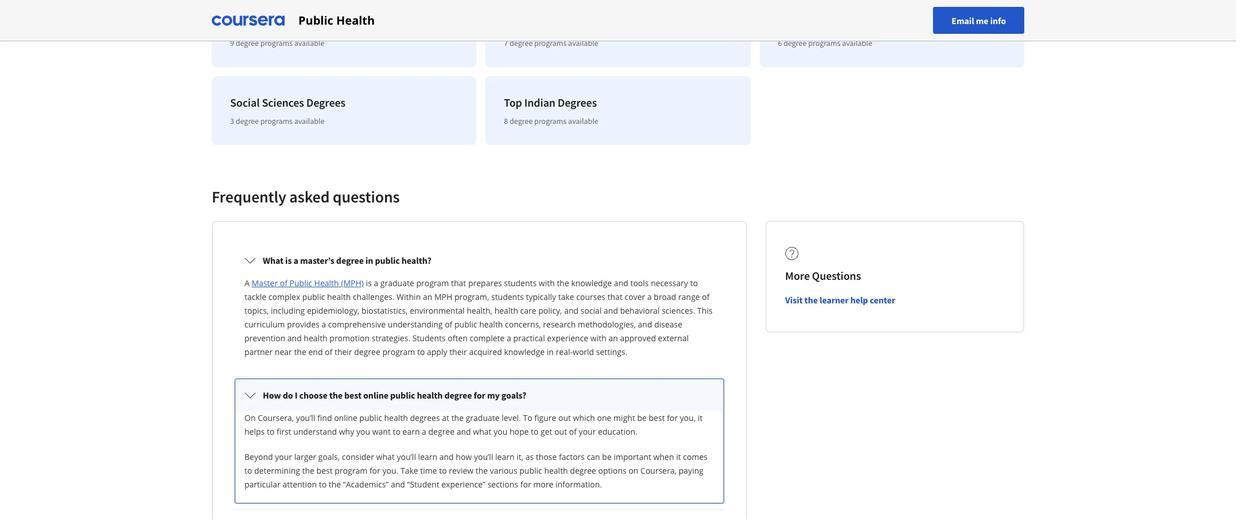 Task type: vqa. For each thing, say whether or not it's contained in the screenshot.
google cybersecurity professional certificate image
no



Task type: describe. For each thing, give the bounding box(es) containing it.
sciences
[[262, 95, 304, 110]]

programs for social sciences degrees
[[260, 116, 293, 126]]

center
[[870, 294, 895, 306]]

your inside on coursera, you'll find online public health degrees at the graduate level. to figure out which one might be best for you, it helps to first understand why you want to earn a degree and what you hope to get out of your education.
[[579, 426, 596, 437]]

larger
[[294, 452, 316, 463]]

programs right 6
[[808, 38, 841, 48]]

earn
[[403, 426, 420, 437]]

within
[[397, 292, 421, 302]]

information.
[[555, 479, 602, 490]]

goals?
[[502, 390, 526, 401]]

social sciences degrees
[[230, 95, 346, 110]]

near
[[275, 347, 292, 358]]

helps
[[244, 426, 265, 437]]

1 vertical spatial students
[[491, 292, 524, 302]]

6 degree programs available link
[[760, 0, 1024, 67]]

coursera image
[[212, 11, 285, 30]]

take
[[558, 292, 574, 302]]

particular
[[244, 479, 281, 490]]

research
[[543, 319, 576, 330]]

social
[[230, 95, 260, 110]]

to right attention
[[319, 479, 327, 490]]

best inside on coursera, you'll find online public health degrees at the graduate level. to figure out which one might be best for you, it helps to first understand why you want to earn a degree and what you hope to get out of your education.
[[649, 413, 665, 424]]

approved
[[620, 333, 656, 344]]

(mph)
[[341, 278, 364, 289]]

often
[[448, 333, 468, 344]]

health up end
[[304, 333, 328, 344]]

broad
[[654, 292, 676, 302]]

how
[[456, 452, 472, 463]]

7 degree programs available
[[504, 38, 598, 48]]

for left more
[[520, 479, 531, 490]]

the down the larger
[[302, 465, 314, 476]]

first
[[277, 426, 291, 437]]

settings.
[[596, 347, 628, 358]]

hope
[[510, 426, 529, 437]]

necessary
[[651, 278, 688, 289]]

end
[[308, 347, 323, 358]]

to
[[523, 413, 532, 424]]

can
[[587, 452, 600, 463]]

public inside on coursera, you'll find online public health degrees at the graduate level. to figure out which one might be best for you, it helps to first understand why you want to earn a degree and what you hope to get out of your education.
[[359, 413, 382, 424]]

info
[[990, 15, 1006, 26]]

is inside dropdown button
[[285, 255, 292, 266]]

degree right the '9' in the left top of the page
[[236, 38, 259, 48]]

you'll inside on coursera, you'll find online public health degrees at the graduate level. to figure out which one might be best for you, it helps to first understand why you want to earn a degree and what you hope to get out of your education.
[[296, 413, 315, 424]]

top for top indian degrees
[[504, 95, 522, 110]]

health up concerns,
[[495, 305, 518, 316]]

apply
[[427, 347, 447, 358]]

degree inside beyond your larger goals, consider what you'll learn and how you'll learn it, as those factors can be important when it comes to determining the best program for you. take time to review the various public health degree options on coursera, paying particular attention to the "academics" and "student experience" sections for more information.
[[570, 465, 596, 476]]

public up the degrees
[[390, 390, 415, 401]]

including
[[271, 305, 305, 316]]

collapsed list
[[231, 240, 728, 519]]

public down master of public health (mph) link
[[302, 292, 325, 302]]

frequently asked questions
[[212, 187, 400, 207]]

courses
[[576, 292, 605, 302]]

comprehensive
[[328, 319, 386, 330]]

take
[[401, 465, 418, 476]]

this
[[697, 305, 713, 316]]

public inside beyond your larger goals, consider what you'll learn and how you'll learn it, as those factors can be important when it comes to determining the best program for you. take time to review the various public health degree options on coursera, paying particular attention to the "academics" and "student experience" sections for more information.
[[520, 465, 542, 476]]

programs right 7
[[534, 38, 567, 48]]

health up epidemiology,
[[327, 292, 351, 302]]

get
[[541, 426, 552, 437]]

prepares
[[468, 278, 502, 289]]

tools
[[630, 278, 649, 289]]

email me info button
[[933, 7, 1024, 34]]

learner
[[820, 294, 849, 306]]

you.
[[382, 465, 398, 476]]

1 you from the left
[[356, 426, 370, 437]]

of right end
[[325, 347, 332, 358]]

and left how
[[439, 452, 454, 463]]

typically
[[526, 292, 556, 302]]

on coursera, you'll find online public health degrees at the graduate level. to figure out which one might be best for you, it helps to first understand why you want to earn a degree and what you hope to get out of your education.
[[244, 413, 703, 437]]

program inside beyond your larger goals, consider what you'll learn and how you'll learn it, as those factors can be important when it comes to determining the best program for you. take time to review the various public health degree options on coursera, paying particular attention to the "academics" and "student experience" sections for more information.
[[335, 465, 367, 476]]

to left first
[[267, 426, 274, 437]]

a master of public health (mph)
[[244, 278, 364, 289]]

goals,
[[318, 452, 340, 463]]

questions
[[812, 269, 861, 283]]

a inside on coursera, you'll find online public health degrees at the graduate level. to figure out which one might be best for you, it helps to first understand why you want to earn a degree and what you hope to get out of your education.
[[422, 426, 426, 437]]

3 degree programs available
[[230, 116, 325, 126]]

find
[[317, 413, 332, 424]]

2 you from the left
[[494, 426, 507, 437]]

health inside beyond your larger goals, consider what you'll learn and how you'll learn it, as those factors can be important when it comes to determining the best program for you. take time to review the various public health degree options on coursera, paying particular attention to the "academics" and "student experience" sections for more information.
[[544, 465, 568, 476]]

to up range
[[690, 278, 698, 289]]

a
[[244, 278, 250, 289]]

a down epidemiology,
[[322, 319, 326, 330]]

experience
[[547, 333, 588, 344]]

health?
[[402, 255, 431, 266]]

master's
[[300, 255, 334, 266]]

coursera, inside on coursera, you'll find online public health degrees at the graduate level. to figure out which one might be best for you, it helps to first understand why you want to earn a degree and what you hope to get out of your education.
[[258, 413, 294, 424]]

3
[[230, 116, 234, 126]]

complete
[[470, 333, 505, 344]]

frequently
[[212, 187, 286, 207]]

1 vertical spatial program
[[382, 347, 415, 358]]

of up this
[[702, 292, 710, 302]]

understand
[[293, 426, 337, 437]]

is inside is a graduate program that prepares students with the knowledge and tools necessary to tackle complex public health challenges. within an mph program, students typically take courses that cover a broad range of topics, including epidemiology, biostatistics, environmental health, health care policy, and social and behavioral sciences. this curriculum provides a comprehensive understanding of public health concerns, research methodologies, and disease prevention and health promotion strategies. students often complete a practical experience with an approved external partner near the end of their degree program to apply their acquired knowledge in real-world settings.
[[366, 278, 372, 289]]

a down concerns,
[[507, 333, 511, 344]]

the right "visit"
[[805, 294, 818, 306]]

available for top european degrees
[[294, 38, 325, 48]]

1 vertical spatial that
[[608, 292, 623, 302]]

9 degree programs available
[[230, 38, 325, 48]]

0 vertical spatial with
[[539, 278, 555, 289]]

education.
[[598, 426, 637, 437]]

want
[[372, 426, 391, 437]]

how do i choose the best online public health degree for my goals?
[[263, 390, 526, 401]]

external
[[658, 333, 689, 344]]

and down the behavioral
[[638, 319, 652, 330]]

online inside dropdown button
[[363, 390, 389, 401]]

a up challenges.
[[374, 278, 378, 289]]

top european degrees
[[230, 17, 339, 32]]

to down the beyond
[[244, 465, 252, 476]]

what is a master's degree in public health?
[[263, 255, 431, 266]]

cover
[[625, 292, 645, 302]]

1 horizontal spatial you'll
[[397, 452, 416, 463]]

available for top indian degrees
[[568, 116, 598, 126]]

it inside on coursera, you'll find online public health degrees at the graduate level. to figure out which one might be best for you, it helps to first understand why you want to earn a degree and what you hope to get out of your education.
[[698, 413, 703, 424]]

1 horizontal spatial an
[[609, 333, 618, 344]]

public up often
[[455, 319, 477, 330]]

acquired
[[469, 347, 502, 358]]

me
[[976, 15, 989, 26]]

options
[[598, 465, 627, 476]]

visit the learner help center
[[785, 294, 895, 306]]

review
[[449, 465, 474, 476]]

mph
[[434, 292, 452, 302]]

1 learn from the left
[[418, 452, 437, 463]]

is a graduate program that prepares students with the knowledge and tools necessary to tackle complex public health challenges. within an mph program, students typically take courses that cover a broad range of topics, including epidemiology, biostatistics, environmental health, health care policy, and social and behavioral sciences. this curriculum provides a comprehensive understanding of public health concerns, research methodologies, and disease prevention and health promotion strategies. students often complete a practical experience with an approved external partner near the end of their degree program to apply their acquired knowledge in real-world settings.
[[244, 278, 713, 358]]

0 vertical spatial program
[[416, 278, 449, 289]]

social
[[581, 305, 602, 316]]

degree inside on coursera, you'll find online public health degrees at the graduate level. to figure out which one might be best for you, it helps to first understand why you want to earn a degree and what you hope to get out of your education.
[[428, 426, 455, 437]]

time
[[420, 465, 437, 476]]

program,
[[454, 292, 489, 302]]

degree up at
[[444, 390, 472, 401]]

0 vertical spatial out
[[558, 413, 571, 424]]

prevention
[[244, 333, 285, 344]]

on
[[244, 413, 256, 424]]

health inside collapsed list
[[314, 278, 339, 289]]

of up often
[[445, 319, 452, 330]]

best inside beyond your larger goals, consider what you'll learn and how you'll learn it, as those factors can be important when it comes to determining the best program for you. take time to review the various public health degree options on coursera, paying particular attention to the "academics" and "student experience" sections for more information.
[[317, 465, 333, 476]]

what
[[263, 255, 284, 266]]

and inside on coursera, you'll find online public health degrees at the graduate level. to figure out which one might be best for you, it helps to first understand why you want to earn a degree and what you hope to get out of your education.
[[457, 426, 471, 437]]

for left you.
[[370, 465, 380, 476]]

and down provides
[[287, 333, 302, 344]]

why
[[339, 426, 354, 437]]

programs for top indian degrees
[[534, 116, 567, 126]]



Task type: locate. For each thing, give the bounding box(es) containing it.
1 horizontal spatial online
[[363, 390, 389, 401]]

degree up information.
[[570, 465, 596, 476]]

0 horizontal spatial be
[[602, 452, 612, 463]]

1 vertical spatial health
[[314, 278, 339, 289]]

0 horizontal spatial in
[[366, 255, 373, 266]]

visit the learner help center link
[[785, 294, 895, 306]]

what up you.
[[376, 452, 395, 463]]

0 vertical spatial your
[[579, 426, 596, 437]]

of
[[280, 278, 287, 289], [702, 292, 710, 302], [445, 319, 452, 330], [325, 347, 332, 358], [569, 426, 577, 437]]

with up the "typically"
[[539, 278, 555, 289]]

degrees for top indian degrees
[[558, 95, 597, 110]]

a left master's
[[294, 255, 298, 266]]

best down goals, at the left of the page
[[317, 465, 333, 476]]

degrees for top european degrees
[[300, 17, 339, 32]]

choose
[[299, 390, 327, 401]]

degree down at
[[428, 426, 455, 437]]

the right at
[[451, 413, 464, 424]]

coursera,
[[258, 413, 294, 424], [641, 465, 677, 476]]

you right why
[[356, 426, 370, 437]]

you down level.
[[494, 426, 507, 437]]

0 vertical spatial best
[[344, 390, 362, 401]]

1 horizontal spatial what
[[473, 426, 492, 437]]

beyond your larger goals, consider what you'll learn and how you'll learn it, as those factors can be important when it comes to determining the best program for you. take time to review the various public health degree options on coursera, paying particular attention to the "academics" and "student experience" sections for more information.
[[244, 452, 708, 490]]

0 horizontal spatial online
[[334, 413, 357, 424]]

to left earn
[[393, 426, 401, 437]]

important
[[614, 452, 651, 463]]

policy,
[[538, 305, 562, 316]]

on
[[629, 465, 638, 476]]

biostatistics,
[[362, 305, 408, 316]]

in inside is a graduate program that prepares students with the knowledge and tools necessary to tackle complex public health challenges. within an mph program, students typically take courses that cover a broad range of topics, including epidemiology, biostatistics, environmental health, health care policy, and social and behavioral sciences. this curriculum provides a comprehensive understanding of public health concerns, research methodologies, and disease prevention and health promotion strategies. students often complete a practical experience with an approved external partner near the end of their degree program to apply their acquired knowledge in real-world settings.
[[547, 347, 554, 358]]

the up take on the bottom left of the page
[[557, 278, 569, 289]]

1 vertical spatial public
[[290, 278, 312, 289]]

programs down top indian degrees
[[534, 116, 567, 126]]

0 horizontal spatial coursera,
[[258, 413, 294, 424]]

a
[[294, 255, 298, 266], [374, 278, 378, 289], [647, 292, 652, 302], [322, 319, 326, 330], [507, 333, 511, 344], [422, 426, 426, 437]]

and up how
[[457, 426, 471, 437]]

1 horizontal spatial best
[[344, 390, 362, 401]]

those
[[536, 452, 557, 463]]

2 learn from the left
[[495, 452, 515, 463]]

1 vertical spatial in
[[547, 347, 554, 358]]

programs down sciences
[[260, 116, 293, 126]]

in inside dropdown button
[[366, 255, 373, 266]]

the left end
[[294, 347, 306, 358]]

1 vertical spatial online
[[334, 413, 357, 424]]

0 vertical spatial what
[[473, 426, 492, 437]]

health up the degrees
[[417, 390, 443, 401]]

real-
[[556, 347, 573, 358]]

available for social sciences degrees
[[294, 116, 325, 126]]

list
[[207, 0, 1029, 150]]

attention
[[283, 479, 317, 490]]

knowledge down practical
[[504, 347, 545, 358]]

0 vertical spatial graduate
[[380, 278, 414, 289]]

2 horizontal spatial best
[[649, 413, 665, 424]]

0 horizontal spatial top
[[230, 17, 248, 32]]

health inside on coursera, you'll find online public health degrees at the graduate level. to figure out which one might be best for you, it helps to first understand why you want to earn a degree and what you hope to get out of your education.
[[384, 413, 408, 424]]

indian
[[524, 95, 556, 110]]

it right when
[[676, 452, 681, 463]]

0 horizontal spatial with
[[539, 278, 555, 289]]

it right "you,"
[[698, 413, 703, 424]]

you'll up understand
[[296, 413, 315, 424]]

a right cover
[[647, 292, 652, 302]]

students up the "typically"
[[504, 278, 537, 289]]

an up settings.
[[609, 333, 618, 344]]

1 horizontal spatial program
[[382, 347, 415, 358]]

6 degree programs available
[[778, 38, 872, 48]]

0 vertical spatial that
[[451, 278, 466, 289]]

learn up time
[[418, 452, 437, 463]]

out right get
[[554, 426, 567, 437]]

tackle
[[244, 292, 266, 302]]

comes
[[683, 452, 708, 463]]

frequently asked questions element
[[203, 187, 1034, 519]]

what inside on coursera, you'll find online public health degrees at the graduate level. to figure out which one might be best for you, it helps to first understand why you want to earn a degree and what you hope to get out of your education.
[[473, 426, 492, 437]]

the down goals, at the left of the page
[[329, 479, 341, 490]]

email
[[952, 15, 974, 26]]

0 vertical spatial an
[[423, 292, 432, 302]]

and down take on the bottom left of the page
[[564, 305, 579, 316]]

asked
[[289, 187, 330, 207]]

0 vertical spatial knowledge
[[571, 278, 612, 289]]

to right time
[[439, 465, 447, 476]]

2 their from the left
[[449, 347, 467, 358]]

coursera, down when
[[641, 465, 677, 476]]

0 horizontal spatial an
[[423, 292, 432, 302]]

be right can
[[602, 452, 612, 463]]

1 horizontal spatial graduate
[[466, 413, 500, 424]]

9
[[230, 38, 234, 48]]

0 vertical spatial health
[[336, 12, 375, 28]]

1 horizontal spatial be
[[637, 413, 647, 424]]

their down promotion
[[335, 347, 352, 358]]

0 horizontal spatial graduate
[[380, 278, 414, 289]]

0 vertical spatial students
[[504, 278, 537, 289]]

1 horizontal spatial top
[[504, 95, 522, 110]]

graduate inside on coursera, you'll find online public health degrees at the graduate level. to figure out which one might be best for you, it helps to first understand why you want to earn a degree and what you hope to get out of your education.
[[466, 413, 500, 424]]

degrees for social sciences degrees
[[306, 95, 346, 110]]

degrees up the '8 degree programs available'
[[558, 95, 597, 110]]

your up determining
[[275, 452, 292, 463]]

health up want at left bottom
[[384, 413, 408, 424]]

list containing top european degrees
[[207, 0, 1029, 150]]

understanding
[[388, 319, 443, 330]]

degree right 8
[[510, 116, 533, 126]]

graduate
[[380, 278, 414, 289], [466, 413, 500, 424]]

online inside on coursera, you'll find online public health degrees at the graduate level. to figure out which one might be best for you, it helps to first understand why you want to earn a degree and what you hope to get out of your education.
[[334, 413, 357, 424]]

degrees
[[410, 413, 440, 424]]

epidemiology,
[[307, 305, 360, 316]]

it inside beyond your larger goals, consider what you'll learn and how you'll learn it, as those factors can be important when it comes to determining the best program for you. take time to review the various public health degree options on coursera, paying particular attention to the "academics" and "student experience" sections for more information.
[[676, 452, 681, 463]]

1 horizontal spatial you
[[494, 426, 507, 437]]

7
[[504, 38, 508, 48]]

1 vertical spatial your
[[275, 452, 292, 463]]

figure
[[534, 413, 556, 424]]

program down strategies.
[[382, 347, 415, 358]]

1 vertical spatial an
[[609, 333, 618, 344]]

complex
[[268, 292, 300, 302]]

available
[[294, 38, 325, 48], [568, 38, 598, 48], [842, 38, 872, 48], [294, 116, 325, 126], [568, 116, 598, 126]]

online
[[363, 390, 389, 401], [334, 413, 357, 424]]

0 vertical spatial it
[[698, 413, 703, 424]]

8 degree programs available
[[504, 116, 598, 126]]

partner
[[244, 347, 273, 358]]

1 horizontal spatial that
[[608, 292, 623, 302]]

0 horizontal spatial learn
[[418, 452, 437, 463]]

degree
[[236, 38, 259, 48], [510, 38, 533, 48], [784, 38, 807, 48], [236, 116, 259, 126], [510, 116, 533, 126], [336, 255, 364, 266], [354, 347, 380, 358], [444, 390, 472, 401], [428, 426, 455, 437], [570, 465, 596, 476]]

for inside dropdown button
[[474, 390, 485, 401]]

students
[[504, 278, 537, 289], [491, 292, 524, 302]]

degree right 3
[[236, 116, 259, 126]]

degree right 7
[[510, 38, 533, 48]]

public left health?
[[375, 255, 400, 266]]

public up want at left bottom
[[359, 413, 382, 424]]

1 vertical spatial graduate
[[466, 413, 500, 424]]

your inside beyond your larger goals, consider what you'll learn and how you'll learn it, as those factors can be important when it comes to determining the best program for you. take time to review the various public health degree options on coursera, paying particular attention to the "academics" and "student experience" sections for more information.
[[275, 452, 292, 463]]

disease
[[654, 319, 682, 330]]

it,
[[517, 452, 523, 463]]

public
[[375, 255, 400, 266], [302, 292, 325, 302], [455, 319, 477, 330], [390, 390, 415, 401], [359, 413, 382, 424], [520, 465, 542, 476]]

and up methodologies,
[[604, 305, 618, 316]]

0 horizontal spatial it
[[676, 452, 681, 463]]

degree down promotion
[[354, 347, 380, 358]]

out
[[558, 413, 571, 424], [554, 426, 567, 437]]

topics,
[[244, 305, 269, 316]]

8
[[504, 116, 508, 126]]

what down how do i choose the best online public health degree for my goals? dropdown button
[[473, 426, 492, 437]]

public health
[[298, 12, 375, 28]]

top for top european degrees
[[230, 17, 248, 32]]

online up why
[[334, 413, 357, 424]]

top up the '9' in the left top of the page
[[230, 17, 248, 32]]

health up complete
[[479, 319, 503, 330]]

out right figure
[[558, 413, 571, 424]]

2 horizontal spatial program
[[416, 278, 449, 289]]

knowledge up courses
[[571, 278, 612, 289]]

7 degree programs available link
[[486, 0, 750, 67]]

is up challenges.
[[366, 278, 372, 289]]

1 vertical spatial out
[[554, 426, 567, 437]]

curriculum
[[244, 319, 285, 330]]

0 horizontal spatial what
[[376, 452, 395, 463]]

0 vertical spatial be
[[637, 413, 647, 424]]

with down methodologies,
[[590, 333, 606, 344]]

degree inside is a graduate program that prepares students with the knowledge and tools necessary to tackle complex public health challenges. within an mph program, students typically take courses that cover a broad range of topics, including epidemiology, biostatistics, environmental health, health care policy, and social and behavioral sciences. this curriculum provides a comprehensive understanding of public health concerns, research methodologies, and disease prevention and health promotion strategies. students often complete a practical experience with an approved external partner near the end of their degree program to apply their acquired knowledge in real-world settings.
[[354, 347, 380, 358]]

1 vertical spatial knowledge
[[504, 347, 545, 358]]

degree right 6
[[784, 38, 807, 48]]

1 horizontal spatial is
[[366, 278, 372, 289]]

public up "complex"
[[290, 278, 312, 289]]

public right european
[[298, 12, 333, 28]]

learn
[[418, 452, 437, 463], [495, 452, 515, 463]]

2 horizontal spatial you'll
[[474, 452, 493, 463]]

1 vertical spatial it
[[676, 452, 681, 463]]

your down 'which'
[[579, 426, 596, 437]]

for
[[474, 390, 485, 401], [667, 413, 678, 424], [370, 465, 380, 476], [520, 479, 531, 490]]

1 vertical spatial coursera,
[[641, 465, 677, 476]]

one
[[597, 413, 611, 424]]

promotion
[[330, 333, 370, 344]]

a inside what is a master's degree in public health? dropdown button
[[294, 255, 298, 266]]

0 vertical spatial coursera,
[[258, 413, 294, 424]]

what inside beyond your larger goals, consider what you'll learn and how you'll learn it, as those factors can be important when it comes to determining the best program for you. take time to review the various public health degree options on coursera, paying particular attention to the "academics" and "student experience" sections for more information.
[[376, 452, 395, 463]]

1 vertical spatial with
[[590, 333, 606, 344]]

0 vertical spatial is
[[285, 255, 292, 266]]

health inside dropdown button
[[417, 390, 443, 401]]

what is a master's degree in public health? button
[[235, 244, 724, 277]]

1 vertical spatial best
[[649, 413, 665, 424]]

with
[[539, 278, 555, 289], [590, 333, 606, 344]]

the right 'choose'
[[329, 390, 343, 401]]

world
[[573, 347, 594, 358]]

1 horizontal spatial your
[[579, 426, 596, 437]]

of up "complex"
[[280, 278, 287, 289]]

in left real-
[[547, 347, 554, 358]]

is right what
[[285, 255, 292, 266]]

public inside collapsed list
[[290, 278, 312, 289]]

1 horizontal spatial in
[[547, 347, 554, 358]]

0 vertical spatial public
[[298, 12, 333, 28]]

the right "review"
[[476, 465, 488, 476]]

degree up (mph)
[[336, 255, 364, 266]]

to left get
[[531, 426, 539, 437]]

that up program, on the bottom of the page
[[451, 278, 466, 289]]

health
[[336, 12, 375, 28], [314, 278, 339, 289]]

1 horizontal spatial coursera,
[[641, 465, 677, 476]]

best inside dropdown button
[[344, 390, 362, 401]]

"academics"
[[343, 479, 389, 490]]

coursera, inside beyond your larger goals, consider what you'll learn and how you'll learn it, as those factors can be important when it comes to determining the best program for you. take time to review the various public health degree options on coursera, paying particular attention to the "academics" and "student experience" sections for more information.
[[641, 465, 677, 476]]

best up why
[[344, 390, 362, 401]]

1 horizontal spatial it
[[698, 413, 703, 424]]

range
[[678, 292, 700, 302]]

questions
[[333, 187, 400, 207]]

1 their from the left
[[335, 347, 352, 358]]

master
[[252, 278, 278, 289]]

graduate up within
[[380, 278, 414, 289]]

1 horizontal spatial learn
[[495, 452, 515, 463]]

0 horizontal spatial their
[[335, 347, 352, 358]]

1 vertical spatial is
[[366, 278, 372, 289]]

is
[[285, 255, 292, 266], [366, 278, 372, 289]]

1 horizontal spatial their
[[449, 347, 467, 358]]

be inside beyond your larger goals, consider what you'll learn and how you'll learn it, as those factors can be important when it comes to determining the best program for you. take time to review the various public health degree options on coursera, paying particular attention to the "academics" and "student experience" sections for more information.
[[602, 452, 612, 463]]

beyond
[[244, 452, 273, 463]]

provides
[[287, 319, 319, 330]]

0 horizontal spatial you
[[356, 426, 370, 437]]

methodologies,
[[578, 319, 636, 330]]

1 horizontal spatial knowledge
[[571, 278, 612, 289]]

top up 8
[[504, 95, 522, 110]]

the inside on coursera, you'll find online public health degrees at the graduate level. to figure out which one might be best for you, it helps to first understand why you want to earn a degree and what you hope to get out of your education.
[[451, 413, 464, 424]]

a right earn
[[422, 426, 426, 437]]

0 horizontal spatial best
[[317, 465, 333, 476]]

0 vertical spatial online
[[363, 390, 389, 401]]

for inside on coursera, you'll find online public health degrees at the graduate level. to figure out which one might be best for you, it helps to first understand why you want to earn a degree and what you hope to get out of your education.
[[667, 413, 678, 424]]

level.
[[502, 413, 521, 424]]

1 vertical spatial top
[[504, 95, 522, 110]]

degrees right sciences
[[306, 95, 346, 110]]

graduate down how do i choose the best online public health degree for my goals? dropdown button
[[466, 413, 500, 424]]

various
[[490, 465, 517, 476]]

0 vertical spatial in
[[366, 255, 373, 266]]

practical
[[513, 333, 545, 344]]

the inside dropdown button
[[329, 390, 343, 401]]

health down those
[[544, 465, 568, 476]]

0 horizontal spatial you'll
[[296, 413, 315, 424]]

of down 'which'
[[569, 426, 577, 437]]

graduate inside is a graduate program that prepares students with the knowledge and tools necessary to tackle complex public health challenges. within an mph program, students typically take courses that cover a broad range of topics, including epidemiology, biostatistics, environmental health, health care policy, and social and behavioral sciences. this curriculum provides a comprehensive understanding of public health concerns, research methodologies, and disease prevention and health promotion strategies. students often complete a practical experience with an approved external partner near the end of their degree program to apply their acquired knowledge in real-world settings.
[[380, 278, 414, 289]]

to down students at the bottom
[[417, 347, 425, 358]]

programs for top european degrees
[[260, 38, 293, 48]]

for left "you,"
[[667, 413, 678, 424]]

be inside on coursera, you'll find online public health degrees at the graduate level. to figure out which one might be best for you, it helps to first understand why you want to earn a degree and what you hope to get out of your education.
[[637, 413, 647, 424]]

how do i choose the best online public health degree for my goals? button
[[235, 379, 724, 411]]

and left tools on the right bottom
[[614, 278, 628, 289]]

2 vertical spatial program
[[335, 465, 367, 476]]

1 vertical spatial what
[[376, 452, 395, 463]]

you'll right how
[[474, 452, 493, 463]]

be right might
[[637, 413, 647, 424]]

consider
[[342, 452, 374, 463]]

you'll up "take"
[[397, 452, 416, 463]]

degrees right european
[[300, 17, 339, 32]]

0 horizontal spatial your
[[275, 452, 292, 463]]

1 horizontal spatial with
[[590, 333, 606, 344]]

that left cover
[[608, 292, 623, 302]]

0 vertical spatial top
[[230, 17, 248, 32]]

2 vertical spatial best
[[317, 465, 333, 476]]

programs down european
[[260, 38, 293, 48]]

paying
[[679, 465, 704, 476]]

coursera, up first
[[258, 413, 294, 424]]

0 horizontal spatial program
[[335, 465, 367, 476]]

challenges.
[[353, 292, 395, 302]]

more
[[785, 269, 810, 283]]

learn up the various
[[495, 452, 515, 463]]

0 horizontal spatial knowledge
[[504, 347, 545, 358]]

at
[[442, 413, 449, 424]]

0 horizontal spatial that
[[451, 278, 466, 289]]

0 horizontal spatial is
[[285, 255, 292, 266]]

and down you.
[[391, 479, 405, 490]]

of inside on coursera, you'll find online public health degrees at the graduate level. to figure out which one might be best for you, it helps to first understand why you want to earn a degree and what you hope to get out of your education.
[[569, 426, 577, 437]]

1 vertical spatial be
[[602, 452, 612, 463]]

their down often
[[449, 347, 467, 358]]



